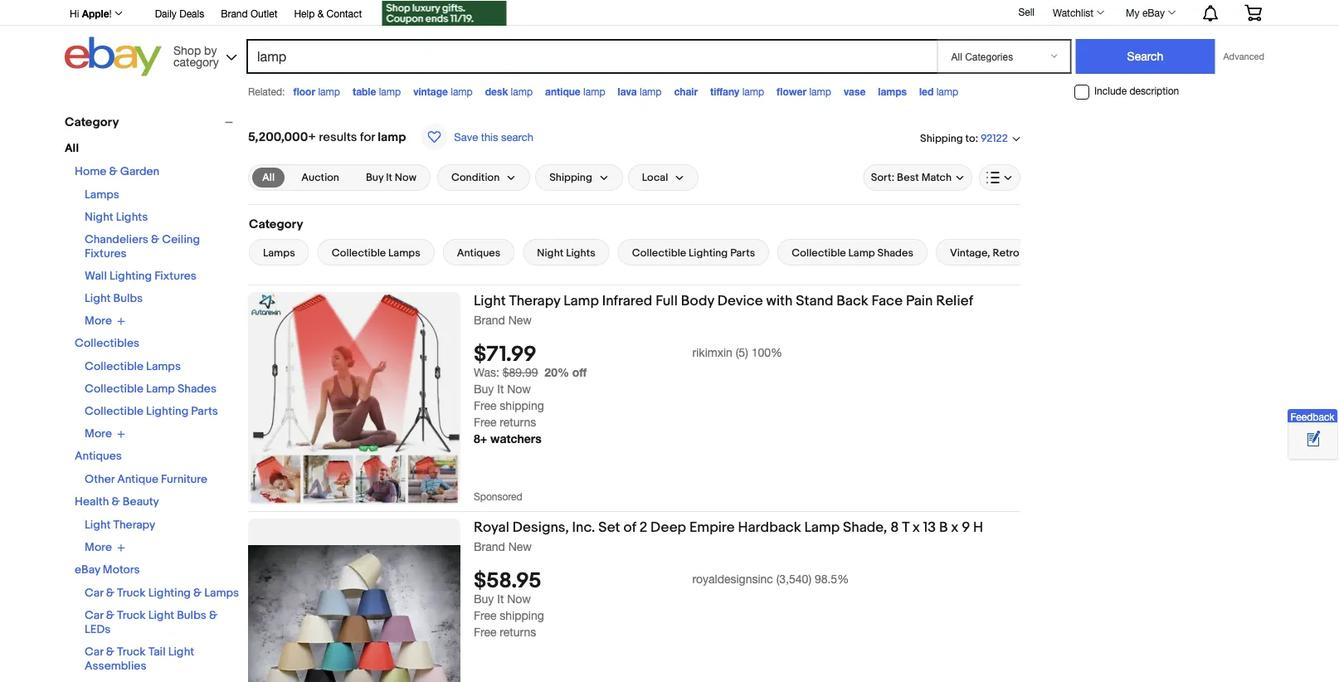 Task type: vqa. For each thing, say whether or not it's contained in the screenshot.
shipping in royaldesignsinc (3,540) 98.5% Buy It Now Free shipping Free returns
yes



Task type: describe. For each thing, give the bounding box(es) containing it.
1 horizontal spatial night
[[537, 247, 564, 259]]

listing options selector. list view selected. image
[[987, 171, 1013, 184]]

light down health
[[85, 518, 111, 532]]

!
[[109, 7, 112, 19]]

buy inside buy it now 'link'
[[366, 171, 384, 184]]

0 vertical spatial fixtures
[[85, 247, 127, 261]]

main content containing $71.99
[[248, 106, 1171, 682]]

home & garden
[[75, 165, 160, 179]]

collectible lighting parts link inside main content
[[618, 239, 770, 266]]

your shopping cart image
[[1244, 4, 1263, 21]]

wall
[[85, 269, 107, 283]]

h
[[974, 519, 984, 536]]

lava lamp
[[618, 85, 662, 97]]

& inside "link"
[[1022, 247, 1030, 259]]

full
[[656, 292, 678, 310]]

5,200,000 + results for lamp
[[248, 129, 406, 144]]

collectible lamps
[[332, 247, 421, 259]]

leds
[[85, 623, 111, 637]]

light bulbs link
[[85, 292, 143, 306]]

lamps inside the car & truck lighting & lamps car & truck light bulbs & leds car & truck tail light assemblies
[[204, 586, 239, 601]]

lamps inside the lamps night lights chandeliers & ceiling fixtures wall lighting fixtures light bulbs
[[85, 188, 119, 202]]

collectible for collectible lighting parts
[[632, 247, 687, 259]]

2 truck from the top
[[117, 609, 146, 623]]

lamp inside "light therapy lamp infrared full body device with stand back face pain relief brand new"
[[564, 292, 599, 310]]

shipping inside 'rikimxin (5) 100% was: $89.99 20% off buy it now free shipping free returns 8+ watchers'
[[500, 399, 544, 413]]

lamp for desk lamp
[[511, 85, 533, 97]]

antiques for health
[[75, 449, 122, 464]]

health
[[75, 495, 109, 509]]

vintage, retro & mid-century collectibles link
[[936, 239, 1170, 266]]

buy inside royaldesignsinc (3,540) 98.5% buy it now free shipping free returns
[[474, 592, 494, 606]]

b
[[939, 519, 948, 536]]

category
[[173, 55, 219, 68]]

watchers
[[491, 432, 542, 446]]

shipping button
[[536, 164, 623, 191]]

lamp for led lamp
[[937, 85, 959, 97]]

related:
[[248, 85, 285, 97]]

& inside the account navigation
[[318, 7, 324, 19]]

garden
[[120, 165, 160, 179]]

include description
[[1095, 85, 1180, 97]]

light therapy lamp infrared full body device with stand back face pain relief image
[[248, 292, 461, 505]]

table lamp
[[353, 85, 401, 97]]

condition button
[[437, 164, 531, 191]]

other antique furniture link
[[85, 473, 208, 487]]

ebay motors
[[75, 563, 140, 577]]

with
[[767, 292, 793, 310]]

1 vertical spatial lights
[[566, 247, 596, 259]]

help & contact
[[294, 7, 362, 19]]

night lights
[[537, 247, 596, 259]]

local button
[[628, 164, 699, 191]]

new inside "light therapy lamp infrared full body device with stand back face pain relief brand new"
[[509, 313, 532, 327]]

lamp for floor lamp
[[318, 85, 340, 97]]

device
[[718, 292, 763, 310]]

furniture
[[161, 473, 208, 487]]

retro
[[993, 247, 1020, 259]]

collectible for collectible lamp shades
[[792, 247, 846, 259]]

assemblies
[[85, 659, 146, 674]]

help
[[294, 7, 315, 19]]

lamp for tiffany lamp
[[743, 85, 765, 97]]

empire
[[690, 519, 735, 536]]

body
[[681, 292, 714, 310]]

rikimxin (5) 100% was: $89.99 20% off buy it now free shipping free returns 8+ watchers
[[474, 345, 783, 446]]

& up car & truck light bulbs & leds link
[[193, 586, 202, 601]]

account navigation
[[61, 0, 1275, 28]]

off
[[573, 366, 587, 379]]

vase link
[[844, 85, 866, 97]]

car & truck tail light assemblies link
[[85, 645, 194, 674]]

3 more from the top
[[85, 541, 112, 555]]

parts inside collectible lighting parts link
[[731, 247, 755, 259]]

by
[[204, 43, 217, 57]]

outlet
[[251, 7, 278, 19]]

8+
[[474, 432, 487, 446]]

3 free from the top
[[474, 609, 497, 623]]

& down car & truck lighting & lamps link
[[209, 609, 218, 623]]

0 horizontal spatial collectible lamp shades link
[[85, 382, 217, 396]]

chandeliers & ceiling fixtures link
[[85, 233, 200, 261]]

my
[[1126, 7, 1140, 18]]

buy it now
[[366, 171, 417, 184]]

shades inside collectible lamps collectible lamp shades collectible lighting parts
[[178, 382, 217, 396]]

collectible for collectible lamps
[[332, 247, 386, 259]]

chair link
[[674, 85, 698, 97]]

antique
[[545, 85, 581, 97]]

sort: best match
[[871, 171, 952, 184]]

beauty
[[123, 495, 159, 509]]

brand outlet
[[221, 7, 278, 19]]

collectibles inside "link"
[[1096, 247, 1156, 259]]

stand
[[796, 292, 834, 310]]

now inside 'link'
[[395, 171, 417, 184]]

0 horizontal spatial all
[[65, 142, 79, 156]]

my ebay
[[1126, 7, 1165, 18]]

description
[[1130, 85, 1180, 97]]

1 vertical spatial fixtures
[[155, 269, 197, 283]]

parts inside collectible lamps collectible lamp shades collectible lighting parts
[[191, 405, 218, 419]]

get the coupon image
[[382, 1, 507, 26]]

best
[[897, 171, 919, 184]]

4 free from the top
[[474, 626, 497, 639]]

new inside royal designs, inc. set of 2 deep empire hardback lamp shade, 8 t x 13 b x 9 h brand new
[[509, 540, 532, 553]]

bulbs inside the lamps night lights chandeliers & ceiling fixtures wall lighting fixtures light bulbs
[[113, 292, 143, 306]]

daily
[[155, 7, 177, 19]]

light therapy lamp infrared full body device with stand back face pain relief heading
[[474, 292, 974, 310]]

other antique furniture
[[85, 473, 208, 487]]

collectible for collectible lamps collectible lamp shades collectible lighting parts
[[85, 360, 144, 374]]

lava
[[618, 85, 637, 97]]

of
[[624, 519, 636, 536]]

0 horizontal spatial collectible lighting parts link
[[85, 405, 218, 419]]

mid-
[[1032, 247, 1055, 259]]

shop by category button
[[166, 37, 241, 73]]

1 free from the top
[[474, 399, 497, 413]]

apple
[[82, 7, 109, 19]]

it inside 'link'
[[386, 171, 393, 184]]

health & beauty
[[75, 495, 159, 509]]

car & truck lighting & lamps link
[[85, 586, 239, 601]]

shades inside collectible lamp shades link
[[878, 247, 914, 259]]

night inside the lamps night lights chandeliers & ceiling fixtures wall lighting fixtures light bulbs
[[85, 210, 113, 225]]

& down leds
[[106, 645, 114, 659]]

inc.
[[572, 519, 595, 536]]

lights inside the lamps night lights chandeliers & ceiling fixtures wall lighting fixtures light bulbs
[[116, 210, 148, 225]]

save
[[454, 130, 478, 143]]

1 more from the top
[[85, 314, 112, 328]]

& down ebay motors at the bottom left of page
[[106, 586, 114, 601]]

$71.99
[[474, 342, 537, 368]]

all inside all link
[[262, 171, 275, 184]]

desk
[[485, 85, 508, 97]]

3 more button from the top
[[85, 541, 125, 555]]

lamp inside royal designs, inc. set of 2 deep empire hardback lamp shade, 8 t x 13 b x 9 h brand new
[[805, 519, 840, 536]]

2 more button from the top
[[85, 427, 125, 441]]

vintage,
[[950, 247, 991, 259]]

vintage lamp
[[413, 85, 473, 97]]

+
[[308, 129, 316, 144]]

buy it now link
[[356, 168, 427, 188]]

royal designs, inc. set of 2 deep empire hardback lamp shade, 8 t x 13 b x 9 h link
[[474, 519, 1021, 539]]

98.5%
[[815, 572, 849, 586]]

(5)
[[736, 345, 748, 359]]

flower
[[777, 85, 807, 97]]

therapy for light therapy lamp infrared full body device with stand back face pain relief brand new
[[509, 292, 561, 310]]

0 horizontal spatial category
[[65, 115, 119, 129]]

now inside 'rikimxin (5) 100% was: $89.99 20% off buy it now free shipping free returns 8+ watchers'
[[507, 382, 531, 396]]

0 vertical spatial night lights link
[[85, 210, 148, 225]]

now inside royaldesignsinc (3,540) 98.5% buy it now free shipping free returns
[[507, 592, 531, 606]]

lighting inside the car & truck lighting & lamps car & truck light bulbs & leds car & truck tail light assemblies
[[148, 586, 191, 601]]

collectible lamp shades
[[792, 247, 914, 259]]

0 horizontal spatial collectible lamps link
[[85, 360, 181, 374]]

returns inside royaldesignsinc (3,540) 98.5% buy it now free shipping free returns
[[500, 626, 536, 639]]

sort: best match button
[[864, 164, 973, 191]]

1 car from the top
[[85, 586, 103, 601]]

hardback
[[738, 519, 802, 536]]

All selected text field
[[262, 170, 275, 185]]

car & truck lighting & lamps car & truck light bulbs & leds car & truck tail light assemblies
[[85, 586, 239, 674]]



Task type: locate. For each thing, give the bounding box(es) containing it.
none submit inside shop by category banner
[[1076, 39, 1216, 74]]

royal designs, inc. set of 2 deep empire hardback lamp shade, 8 t x 13 b x 9 h heading
[[474, 519, 984, 536]]

category up home
[[65, 115, 119, 129]]

night down shipping dropdown button
[[537, 247, 564, 259]]

truck
[[117, 586, 146, 601], [117, 609, 146, 623], [117, 645, 146, 659]]

1 vertical spatial truck
[[117, 609, 146, 623]]

0 horizontal spatial lights
[[116, 210, 148, 225]]

advanced link
[[1216, 40, 1273, 73]]

it down royal
[[497, 592, 504, 606]]

new up $71.99
[[509, 313, 532, 327]]

new down the designs,
[[509, 540, 532, 553]]

x left 9
[[951, 519, 959, 536]]

flower lamp
[[777, 85, 832, 97]]

1 vertical spatial lamps link
[[249, 239, 309, 266]]

0 vertical spatial category
[[65, 115, 119, 129]]

& inside the lamps night lights chandeliers & ceiling fixtures wall lighting fixtures light bulbs
[[151, 233, 159, 247]]

0 horizontal spatial therapy
[[113, 518, 155, 532]]

fixtures down ceiling
[[155, 269, 197, 283]]

all down 5,200,000
[[262, 171, 275, 184]]

lamp right vintage
[[451, 85, 473, 97]]

light therapy
[[85, 518, 155, 532]]

lamps link
[[878, 85, 907, 97]]

shop by category banner
[[61, 0, 1275, 81]]

brand up $71.99
[[474, 313, 505, 327]]

1 horizontal spatial therapy
[[509, 292, 561, 310]]

motors
[[103, 563, 140, 577]]

0 vertical spatial collectible lamps link
[[318, 239, 435, 266]]

& down the ebay motors link
[[106, 609, 114, 623]]

vintage, retro & mid-century collectibles
[[950, 247, 1156, 259]]

collectibles down light bulbs link
[[75, 337, 140, 351]]

0 vertical spatial night
[[85, 210, 113, 225]]

antiques for night
[[457, 247, 501, 259]]

fixtures up wall
[[85, 247, 127, 261]]

lamp right desk
[[511, 85, 533, 97]]

brand down royal
[[474, 540, 505, 553]]

century
[[1055, 247, 1094, 259]]

1 shipping from the top
[[500, 399, 544, 413]]

& right the help
[[318, 7, 324, 19]]

match
[[922, 171, 952, 184]]

0 vertical spatial more
[[85, 314, 112, 328]]

car down leds
[[85, 645, 103, 659]]

3 truck from the top
[[117, 645, 146, 659]]

now down the designs,
[[507, 592, 531, 606]]

health & beauty link
[[75, 495, 159, 509]]

royal
[[474, 519, 509, 536]]

lamp
[[318, 85, 340, 97], [379, 85, 401, 97], [451, 85, 473, 97], [511, 85, 533, 97], [584, 85, 606, 97], [640, 85, 662, 97], [743, 85, 765, 97], [810, 85, 832, 97], [937, 85, 959, 97], [378, 129, 406, 144]]

relief
[[936, 292, 974, 310]]

collectible lamps link down the collectibles link
[[85, 360, 181, 374]]

main content
[[248, 106, 1171, 682]]

1 horizontal spatial fixtures
[[155, 269, 197, 283]]

1 vertical spatial buy
[[474, 382, 494, 396]]

shipping for shipping to : 92122
[[921, 132, 963, 145]]

floor
[[293, 85, 316, 97]]

2 vertical spatial car
[[85, 645, 103, 659]]

lamp for flower lamp
[[810, 85, 832, 97]]

this
[[481, 130, 498, 143]]

ebay
[[1143, 7, 1165, 18], [75, 563, 100, 577]]

lamp
[[849, 247, 875, 259], [564, 292, 599, 310], [146, 382, 175, 396], [805, 519, 840, 536]]

0 vertical spatial car
[[85, 586, 103, 601]]

it down was: at the bottom left
[[497, 382, 504, 396]]

buy down royal
[[474, 592, 494, 606]]

vintage
[[413, 85, 448, 97]]

all link
[[252, 168, 285, 188]]

0 horizontal spatial x
[[913, 519, 920, 536]]

lighting up car & truck light bulbs & leds link
[[148, 586, 191, 601]]

& left ceiling
[[151, 233, 159, 247]]

more button up the other
[[85, 427, 125, 441]]

returns inside 'rikimxin (5) 100% was: $89.99 20% off buy it now free shipping free returns 8+ watchers'
[[500, 416, 536, 429]]

2
[[640, 519, 648, 536]]

lamps
[[85, 188, 119, 202], [263, 247, 295, 259], [389, 247, 421, 259], [146, 360, 181, 374], [204, 586, 239, 601]]

0 horizontal spatial night
[[85, 210, 113, 225]]

0 vertical spatial shades
[[878, 247, 914, 259]]

lighting inside collectible lighting parts link
[[689, 247, 728, 259]]

1 horizontal spatial category
[[249, 217, 303, 232]]

collectible lighting parts link up other antique furniture link
[[85, 405, 218, 419]]

lamp for antique lamp
[[584, 85, 606, 97]]

therapy down beauty
[[113, 518, 155, 532]]

1 vertical spatial more button
[[85, 427, 125, 441]]

shipping left to
[[921, 132, 963, 145]]

1 horizontal spatial antiques
[[457, 247, 501, 259]]

1 vertical spatial all
[[262, 171, 275, 184]]

antiques link for health
[[75, 449, 122, 464]]

set
[[599, 519, 620, 536]]

5,200,000
[[248, 129, 308, 144]]

shipping up night lights
[[550, 171, 592, 184]]

bulbs down car & truck lighting & lamps link
[[177, 609, 207, 623]]

category button
[[65, 115, 241, 129]]

8
[[891, 519, 899, 536]]

0 vertical spatial it
[[386, 171, 393, 184]]

light right tail
[[168, 645, 194, 659]]

light therapy lamp infrared full body device with stand back face pain relief link
[[474, 292, 1021, 312]]

0 vertical spatial collectibles
[[1096, 247, 1156, 259]]

Search for anything text field
[[249, 41, 934, 72]]

all
[[65, 142, 79, 156], [262, 171, 275, 184]]

1 vertical spatial collectible lamps link
[[85, 360, 181, 374]]

lighting inside the lamps night lights chandeliers & ceiling fixtures wall lighting fixtures light bulbs
[[110, 269, 152, 283]]

shipping inside dropdown button
[[550, 171, 592, 184]]

1 vertical spatial brand
[[474, 313, 505, 327]]

0 vertical spatial collectible lamp shades link
[[778, 239, 928, 266]]

light inside "light therapy lamp infrared full body device with stand back face pain relief brand new"
[[474, 292, 506, 310]]

parts up the furniture
[[191, 405, 218, 419]]

2 more from the top
[[85, 427, 112, 441]]

antiques inside main content
[[457, 247, 501, 259]]

auction link
[[291, 168, 349, 188]]

lighting up body
[[689, 247, 728, 259]]

brand inside "light therapy lamp infrared full body device with stand back face pain relief brand new"
[[474, 313, 505, 327]]

collectible lamp shades link down the collectibles link
[[85, 382, 217, 396]]

0 vertical spatial parts
[[731, 247, 755, 259]]

chair
[[674, 85, 698, 97]]

& right home
[[109, 165, 118, 179]]

1 horizontal spatial parts
[[731, 247, 755, 259]]

brand inside royal designs, inc. set of 2 deep empire hardback lamp shade, 8 t x 13 b x 9 h brand new
[[474, 540, 505, 553]]

lamp right tiffany
[[743, 85, 765, 97]]

light up $71.99
[[474, 292, 506, 310]]

lamp inside collectible lamps collectible lamp shades collectible lighting parts
[[146, 382, 175, 396]]

0 vertical spatial returns
[[500, 416, 536, 429]]

lighting up the furniture
[[146, 405, 189, 419]]

1 horizontal spatial collectible lamp shades link
[[778, 239, 928, 266]]

royal designs, inc. set of 2 deep empire hardback lamp shade, 8 t x 13 b x 9 h image
[[248, 545, 461, 682]]

lamp right floor
[[318, 85, 340, 97]]

lighting inside collectible lamps collectible lamp shades collectible lighting parts
[[146, 405, 189, 419]]

to
[[966, 132, 976, 145]]

2 free from the top
[[474, 416, 497, 429]]

antiques up the other
[[75, 449, 122, 464]]

collectible lamps link down buy it now 'link'
[[318, 239, 435, 266]]

None submit
[[1076, 39, 1216, 74]]

light inside the lamps night lights chandeliers & ceiling fixtures wall lighting fixtures light bulbs
[[85, 292, 111, 306]]

shipping for shipping
[[550, 171, 592, 184]]

ebay inside my ebay link
[[1143, 7, 1165, 18]]

0 horizontal spatial fixtures
[[85, 247, 127, 261]]

3 car from the top
[[85, 645, 103, 659]]

& up light therapy link
[[112, 495, 120, 509]]

lamp right flower
[[810, 85, 832, 97]]

0 vertical spatial buy
[[366, 171, 384, 184]]

0 horizontal spatial parts
[[191, 405, 218, 419]]

1 vertical spatial therapy
[[113, 518, 155, 532]]

shipping down '$58.95'
[[500, 609, 544, 623]]

car down the ebay motors link
[[85, 609, 103, 623]]

0 vertical spatial antiques
[[457, 247, 501, 259]]

deals
[[179, 7, 204, 19]]

0 horizontal spatial lamps link
[[85, 188, 119, 202]]

tiffany
[[711, 85, 740, 97]]

x
[[913, 519, 920, 536], [951, 519, 959, 536]]

1 vertical spatial it
[[497, 382, 504, 396]]

1 horizontal spatial collectibles
[[1096, 247, 1156, 259]]

lights up chandeliers
[[116, 210, 148, 225]]

category down 'all selected' text field
[[249, 217, 303, 232]]

shades
[[878, 247, 914, 259], [178, 382, 217, 396]]

0 vertical spatial truck
[[117, 586, 146, 601]]

lamp right table
[[379, 85, 401, 97]]

royal designs, inc. set of 2 deep empire hardback lamp shade, 8 t x 13 b x 9 h brand new
[[474, 519, 984, 553]]

my ebay link
[[1117, 2, 1184, 22]]

1 vertical spatial collectible lamp shades link
[[85, 382, 217, 396]]

1 vertical spatial antiques link
[[75, 449, 122, 464]]

now down $89.99 on the bottom
[[507, 382, 531, 396]]

2 car from the top
[[85, 609, 103, 623]]

0 vertical spatial now
[[395, 171, 417, 184]]

rikimxin
[[693, 345, 733, 359]]

0 horizontal spatial shipping
[[550, 171, 592, 184]]

1 vertical spatial category
[[249, 217, 303, 232]]

1 vertical spatial new
[[509, 540, 532, 553]]

all up home
[[65, 142, 79, 156]]

lamps inside collectible lamps collectible lamp shades collectible lighting parts
[[146, 360, 181, 374]]

buy down for
[[366, 171, 384, 184]]

100%
[[752, 345, 783, 359]]

local
[[642, 171, 668, 184]]

save this search button
[[416, 123, 539, 151]]

2 returns from the top
[[500, 626, 536, 639]]

$58.95
[[474, 569, 542, 594]]

0 vertical spatial shipping
[[500, 399, 544, 413]]

it inside royaldesignsinc (3,540) 98.5% buy it now free shipping free returns
[[497, 592, 504, 606]]

1 horizontal spatial antiques link
[[443, 239, 515, 266]]

night lights link up chandeliers
[[85, 210, 148, 225]]

1 horizontal spatial x
[[951, 519, 959, 536]]

antiques down the condition
[[457, 247, 501, 259]]

2 x from the left
[[951, 519, 959, 536]]

0 vertical spatial shipping
[[921, 132, 963, 145]]

feedback
[[1291, 411, 1335, 423]]

now left the condition
[[395, 171, 417, 184]]

antiques link up the other
[[75, 449, 122, 464]]

1 horizontal spatial collectible lamps link
[[318, 239, 435, 266]]

antiques
[[457, 247, 501, 259], [75, 449, 122, 464]]

0 vertical spatial all
[[65, 142, 79, 156]]

parts up device
[[731, 247, 755, 259]]

truck left tail
[[117, 645, 146, 659]]

1 horizontal spatial lights
[[566, 247, 596, 259]]

lamp right lava
[[640, 85, 662, 97]]

0 vertical spatial new
[[509, 313, 532, 327]]

shipping down $89.99 on the bottom
[[500, 399, 544, 413]]

royaldesignsinc
[[693, 572, 773, 586]]

1 horizontal spatial night lights link
[[523, 239, 610, 266]]

lamps link down home
[[85, 188, 119, 202]]

deep
[[651, 519, 686, 536]]

1 vertical spatial shipping
[[500, 609, 544, 623]]

now
[[395, 171, 417, 184], [507, 382, 531, 396], [507, 592, 531, 606]]

category
[[65, 115, 119, 129], [249, 217, 303, 232]]

watchlist link
[[1044, 2, 1112, 22]]

results
[[319, 129, 357, 144]]

collectible lamp shades link up back
[[778, 239, 928, 266]]

1 vertical spatial night
[[537, 247, 564, 259]]

light
[[85, 292, 111, 306], [474, 292, 506, 310], [85, 518, 111, 532], [148, 609, 174, 623], [168, 645, 194, 659]]

0 horizontal spatial antiques link
[[75, 449, 122, 464]]

1 horizontal spatial collectible lighting parts link
[[618, 239, 770, 266]]

lamp right the led
[[937, 85, 959, 97]]

it right auction 'link'
[[386, 171, 393, 184]]

more button
[[85, 314, 125, 328], [85, 427, 125, 441], [85, 541, 125, 555]]

1 more button from the top
[[85, 314, 125, 328]]

lamp for lava lamp
[[640, 85, 662, 97]]

2 vertical spatial more button
[[85, 541, 125, 555]]

light down wall
[[85, 292, 111, 306]]

watchlist
[[1053, 7, 1094, 18]]

2 vertical spatial brand
[[474, 540, 505, 553]]

1 horizontal spatial bulbs
[[177, 609, 207, 623]]

2 vertical spatial buy
[[474, 592, 494, 606]]

0 vertical spatial lights
[[116, 210, 148, 225]]

lights down shipping dropdown button
[[566, 247, 596, 259]]

0 vertical spatial more button
[[85, 314, 125, 328]]

lamp right for
[[378, 129, 406, 144]]

1 vertical spatial more
[[85, 427, 112, 441]]

2 vertical spatial truck
[[117, 645, 146, 659]]

collectible lighting parts link up body
[[618, 239, 770, 266]]

brand inside the account navigation
[[221, 7, 248, 19]]

0 vertical spatial brand
[[221, 7, 248, 19]]

1 vertical spatial night lights link
[[523, 239, 610, 266]]

2 vertical spatial more
[[85, 541, 112, 555]]

returns down '$58.95'
[[500, 626, 536, 639]]

1 vertical spatial ebay
[[75, 563, 100, 577]]

ebay right my
[[1143, 7, 1165, 18]]

buy down was: at the bottom left
[[474, 382, 494, 396]]

truck right leds
[[117, 609, 146, 623]]

antiques link for night
[[443, 239, 515, 266]]

ebay left motors
[[75, 563, 100, 577]]

it inside 'rikimxin (5) 100% was: $89.99 20% off buy it now free shipping free returns 8+ watchers'
[[497, 382, 504, 396]]

more up the other
[[85, 427, 112, 441]]

night up chandeliers
[[85, 210, 113, 225]]

more up the ebay motors link
[[85, 541, 112, 555]]

category inside main content
[[249, 217, 303, 232]]

& left mid-
[[1022, 247, 1030, 259]]

1 vertical spatial collectibles
[[75, 337, 140, 351]]

shipping
[[500, 399, 544, 413], [500, 609, 544, 623]]

1 truck from the top
[[117, 586, 146, 601]]

more up the collectibles link
[[85, 314, 112, 328]]

2 new from the top
[[509, 540, 532, 553]]

car & truck light bulbs & leds link
[[85, 609, 218, 637]]

night
[[85, 210, 113, 225], [537, 247, 564, 259]]

home & garden link
[[75, 165, 160, 179]]

1 horizontal spatial lamps link
[[249, 239, 309, 266]]

1 vertical spatial returns
[[500, 626, 536, 639]]

brand left the outlet
[[221, 7, 248, 19]]

shipping inside the shipping to : 92122
[[921, 132, 963, 145]]

2 vertical spatial now
[[507, 592, 531, 606]]

0 horizontal spatial bulbs
[[113, 292, 143, 306]]

returns up watchers
[[500, 416, 536, 429]]

fixtures
[[85, 247, 127, 261], [155, 269, 197, 283]]

car down ebay motors at the bottom left of page
[[85, 586, 103, 601]]

light therapy link
[[85, 518, 155, 532]]

(3,540)
[[777, 572, 812, 586]]

0 vertical spatial antiques link
[[443, 239, 515, 266]]

0 horizontal spatial antiques
[[75, 449, 122, 464]]

1 returns from the top
[[500, 416, 536, 429]]

light down car & truck lighting & lamps link
[[148, 609, 174, 623]]

more button up the ebay motors link
[[85, 541, 125, 555]]

lamp right antique
[[584, 85, 606, 97]]

contact
[[327, 7, 362, 19]]

1 vertical spatial shades
[[178, 382, 217, 396]]

truck down motors
[[117, 586, 146, 601]]

tiffany lamp
[[711, 85, 765, 97]]

0 horizontal spatial shades
[[178, 382, 217, 396]]

designs,
[[513, 519, 569, 536]]

1 new from the top
[[509, 313, 532, 327]]

therapy inside "light therapy lamp infrared full body device with stand back face pain relief brand new"
[[509, 292, 561, 310]]

infrared
[[602, 292, 653, 310]]

desk lamp
[[485, 85, 533, 97]]

1 horizontal spatial ebay
[[1143, 7, 1165, 18]]

free
[[474, 399, 497, 413], [474, 416, 497, 429], [474, 609, 497, 623], [474, 626, 497, 639]]

0 horizontal spatial ebay
[[75, 563, 100, 577]]

buy inside 'rikimxin (5) 100% was: $89.99 20% off buy it now free shipping free returns 8+ watchers'
[[474, 382, 494, 396]]

2 vertical spatial it
[[497, 592, 504, 606]]

1 vertical spatial antiques
[[75, 449, 122, 464]]

back
[[837, 292, 869, 310]]

therapy down night lights
[[509, 292, 561, 310]]

more button up the collectibles link
[[85, 314, 125, 328]]

night lights link
[[85, 210, 148, 225], [523, 239, 610, 266]]

shipping inside royaldesignsinc (3,540) 98.5% buy it now free shipping free returns
[[500, 609, 544, 623]]

lamp for table lamp
[[379, 85, 401, 97]]

auction
[[301, 171, 339, 184]]

x right t
[[913, 519, 920, 536]]

lighting up light bulbs link
[[110, 269, 152, 283]]

0 vertical spatial therapy
[[509, 292, 561, 310]]

shop by category
[[173, 43, 219, 68]]

daily deals
[[155, 7, 204, 19]]

antiques link down the condition
[[443, 239, 515, 266]]

1 horizontal spatial all
[[262, 171, 275, 184]]

2 shipping from the top
[[500, 609, 544, 623]]

collectibles link
[[75, 337, 140, 351]]

1 x from the left
[[913, 519, 920, 536]]

lamps link down all link
[[249, 239, 309, 266]]

therapy for light therapy
[[113, 518, 155, 532]]

1 horizontal spatial shipping
[[921, 132, 963, 145]]

chandeliers
[[85, 233, 148, 247]]

bulbs down wall lighting fixtures link
[[113, 292, 143, 306]]

bulbs inside the car & truck lighting & lamps car & truck light bulbs & leds car & truck tail light assemblies
[[177, 609, 207, 623]]

lamp for vintage lamp
[[451, 85, 473, 97]]

1 vertical spatial shipping
[[550, 171, 592, 184]]

1 horizontal spatial shades
[[878, 247, 914, 259]]

advanced
[[1224, 51, 1265, 62]]

led
[[920, 85, 934, 97]]

0 vertical spatial lamps link
[[85, 188, 119, 202]]

0 vertical spatial bulbs
[[113, 292, 143, 306]]

antique
[[117, 473, 159, 487]]

night lights link down shipping dropdown button
[[523, 239, 610, 266]]

more
[[85, 314, 112, 328], [85, 427, 112, 441], [85, 541, 112, 555]]

0 horizontal spatial night lights link
[[85, 210, 148, 225]]

1 vertical spatial bulbs
[[177, 609, 207, 623]]

collectibles right century
[[1096, 247, 1156, 259]]

daily deals link
[[155, 5, 204, 23]]



